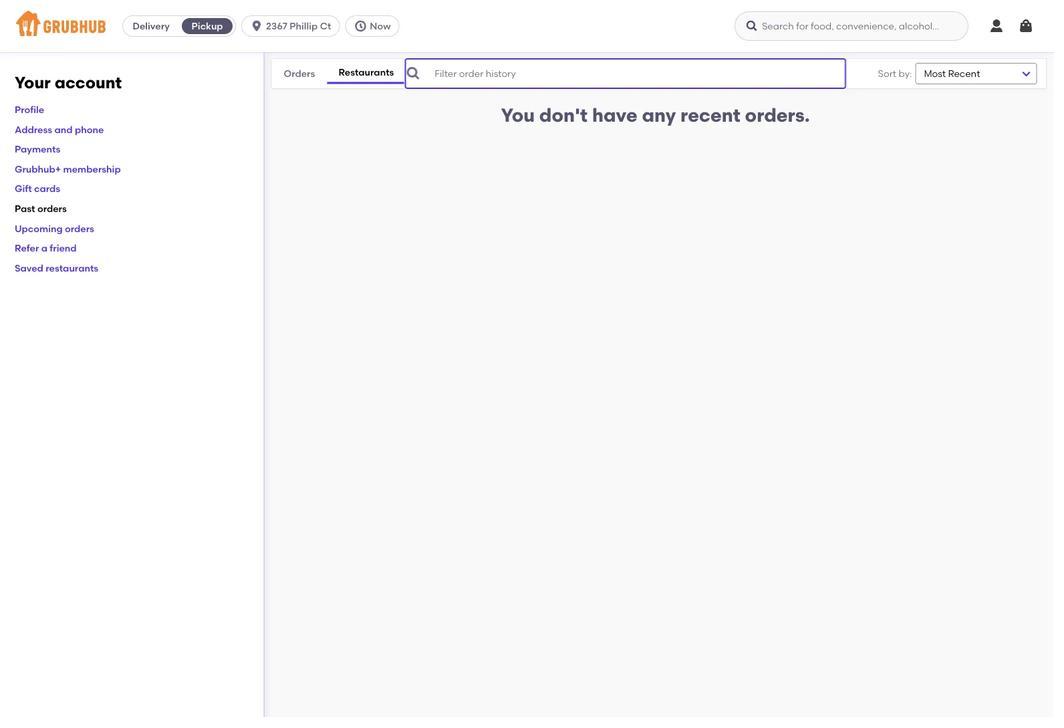 Task type: vqa. For each thing, say whether or not it's contained in the screenshot.
Orders button
yes



Task type: locate. For each thing, give the bounding box(es) containing it.
orders button
[[272, 64, 327, 83]]

gift
[[15, 183, 32, 194]]

orders
[[37, 203, 67, 214], [65, 223, 94, 234]]

pickup
[[192, 20, 223, 32]]

your
[[15, 73, 51, 92]]

by:
[[899, 68, 913, 79]]

account
[[55, 73, 122, 92]]

address and phone
[[15, 124, 104, 135]]

a
[[41, 242, 47, 254]]

past orders
[[15, 203, 67, 214]]

address
[[15, 124, 52, 135]]

grubhub+
[[15, 163, 61, 175]]

orders
[[284, 68, 315, 79]]

delivery
[[133, 20, 170, 32]]

address and phone link
[[15, 124, 104, 135]]

ct
[[320, 20, 331, 32]]

gift cards
[[15, 183, 60, 194]]

grubhub+ membership
[[15, 163, 121, 175]]

svg image
[[989, 18, 1005, 34], [1019, 18, 1035, 34], [250, 19, 264, 33], [354, 19, 367, 33], [746, 19, 759, 33], [406, 66, 422, 82]]

1 vertical spatial orders
[[65, 223, 94, 234]]

payments link
[[15, 143, 60, 155]]

orders up upcoming orders link
[[37, 203, 67, 214]]

grubhub+ membership link
[[15, 163, 121, 175]]

main navigation navigation
[[0, 0, 1055, 52]]

recent
[[681, 104, 741, 126]]

2367
[[266, 20, 288, 32]]

you
[[501, 104, 535, 126]]

restaurants
[[46, 262, 98, 274]]

restaurants button
[[327, 63, 406, 84]]

0 vertical spatial orders
[[37, 203, 67, 214]]

sort by:
[[879, 68, 913, 79]]

orders up friend
[[65, 223, 94, 234]]

profile
[[15, 104, 44, 115]]

restaurants
[[339, 67, 394, 78]]

past orders link
[[15, 203, 67, 214]]

cards
[[34, 183, 60, 194]]

now
[[370, 20, 391, 32]]

your account
[[15, 73, 122, 92]]

upcoming orders link
[[15, 223, 94, 234]]

refer a friend
[[15, 242, 77, 254]]

phillip
[[290, 20, 318, 32]]

delivery button
[[123, 15, 179, 37]]

past
[[15, 203, 35, 214]]



Task type: describe. For each thing, give the bounding box(es) containing it.
friend
[[50, 242, 77, 254]]

you don't have any recent orders.
[[501, 104, 811, 126]]

payments
[[15, 143, 60, 155]]

sort
[[879, 68, 897, 79]]

saved
[[15, 262, 43, 274]]

saved restaurants link
[[15, 262, 98, 274]]

phone
[[75, 124, 104, 135]]

any
[[642, 104, 677, 126]]

profile link
[[15, 104, 44, 115]]

Filter order history search field
[[406, 59, 846, 88]]

now button
[[345, 15, 405, 37]]

orders.
[[746, 104, 811, 126]]

pickup button
[[179, 15, 236, 37]]

don't
[[540, 104, 588, 126]]

Search for food, convenience, alcohol... search field
[[735, 11, 969, 41]]

orders for past orders
[[37, 203, 67, 214]]

svg image inside 2367 phillip ct button
[[250, 19, 264, 33]]

orders for upcoming orders
[[65, 223, 94, 234]]

2367 phillip ct
[[266, 20, 331, 32]]

upcoming
[[15, 223, 63, 234]]

gift cards link
[[15, 183, 60, 194]]

membership
[[63, 163, 121, 175]]

have
[[593, 104, 638, 126]]

2367 phillip ct button
[[242, 15, 345, 37]]

upcoming orders
[[15, 223, 94, 234]]

refer a friend link
[[15, 242, 77, 254]]

refer
[[15, 242, 39, 254]]

svg image inside now button
[[354, 19, 367, 33]]

and
[[55, 124, 73, 135]]

saved restaurants
[[15, 262, 98, 274]]



